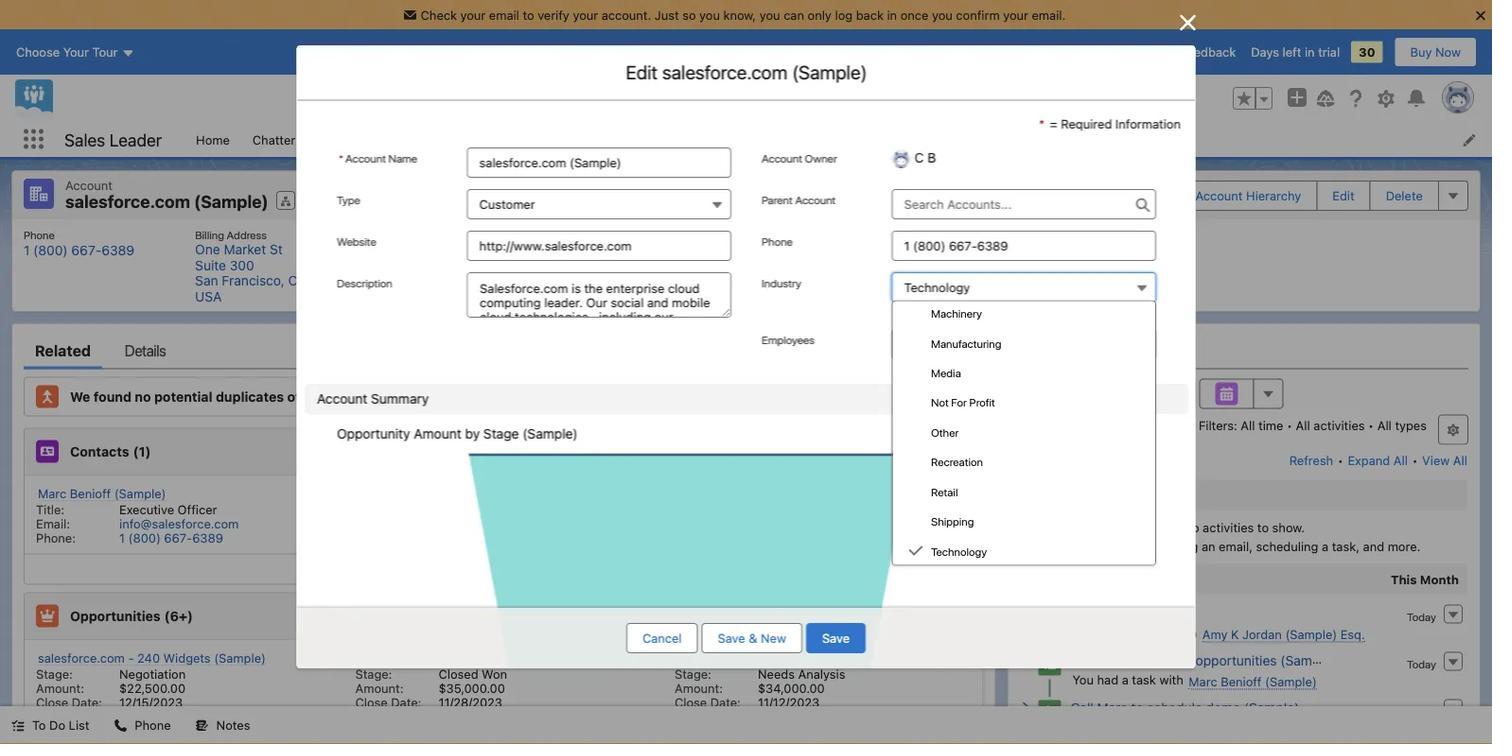 Task type: vqa. For each thing, say whether or not it's contained in the screenshot.
the Francisco, at left top
yes



Task type: describe. For each thing, give the bounding box(es) containing it.
view for view all
[[481, 563, 509, 577]]

once
[[901, 8, 929, 22]]

this
[[1391, 573, 1417, 587]]

analysis
[[798, 668, 846, 682]]

1 horizontal spatial chatter
[[1122, 342, 1167, 360]]

email
[[489, 8, 519, 22]]

salesforce.com for salesforce.com - 240 widgets (sample)
[[38, 652, 125, 666]]

widgets for closed won amount:
[[483, 652, 530, 666]]

Website text field
[[467, 231, 731, 261]]

save for save & new
[[718, 632, 745, 646]]

• left expand
[[1338, 453, 1344, 468]]

marc inside you had a task with marc benioff (sample)
[[1189, 675, 1218, 689]]

(sample) inside salesforce.com - 320 widgets (sample) link
[[853, 652, 905, 666]]

1 horizontal spatial owner
[[805, 151, 837, 165]]

with for task
[[1160, 673, 1184, 688]]

to do list button
[[0, 707, 101, 745]]

(sample) inside you had a task with marc benioff (sample)
[[1265, 675, 1317, 689]]

amount: inside negotiation amount:
[[36, 682, 84, 696]]

leader
[[110, 129, 162, 150]]

$35,000.00 close date:
[[355, 682, 505, 710]]

& for new
[[749, 632, 758, 646]]

chatter inside list
[[253, 133, 295, 147]]

opportunities link
[[695, 122, 796, 157]]

$35,000.00
[[439, 682, 505, 696]]

shipping
[[931, 515, 974, 529]]

salesforce.com - 240 widgets (sample) element
[[25, 648, 344, 712]]

edit salesforce.com (sample)
[[626, 61, 867, 83]]

home link
[[185, 122, 241, 157]]

search...
[[565, 91, 615, 106]]

view all link inside related tab panel
[[25, 554, 983, 584]]

salesforce.com - 350 widgets (sample) link
[[357, 652, 585, 667]]

Employees text field
[[892, 329, 1156, 360]]

date: for 11/12/2023
[[710, 696, 741, 710]]

call
[[1150, 626, 1170, 640]]

1 horizontal spatial account owner
[[761, 151, 837, 165]]

list box containing machinery
[[892, 298, 1156, 566]]

salesforce.com for salesforce.com - 350 widgets (sample)
[[357, 652, 444, 666]]

billing
[[195, 228, 224, 241]]

contacts image
[[36, 441, 59, 463]]

home
[[196, 133, 230, 147]]

3 your from the left
[[1003, 8, 1029, 22]]

task image
[[1039, 701, 1061, 724]]

we found no potential duplicates of this account.
[[70, 389, 390, 405]]

notes button
[[184, 707, 262, 745]]

Industry button
[[892, 273, 1156, 303]]

salesforce.com - 320 widgets (sample) element
[[663, 648, 983, 712]]

schedule
[[1147, 701, 1203, 716]]

technology option
[[893, 536, 1156, 566]]

info@salesforce.com link
[[119, 517, 239, 531]]

1 vertical spatial 1 (800) 667-6389 link
[[119, 531, 223, 546]]

text default image for phone
[[114, 720, 127, 733]]

opportunity amount by stage (sample)
[[336, 426, 577, 442]]

1 list item from the left
[[307, 122, 386, 157]]

http://www.salesforce.com
[[409, 243, 572, 258]]

discuss partnership opportunities (sample) link
[[1071, 653, 1336, 669]]

1 your from the left
[[460, 8, 486, 22]]

required
[[1061, 116, 1112, 131]]

3 you from the left
[[932, 8, 953, 22]]

1 horizontal spatial to
[[1132, 701, 1144, 716]]

sales leader
[[64, 129, 162, 150]]

scheduling
[[1256, 539, 1319, 554]]

overdue
[[1128, 488, 1179, 503]]

phone 1 (800) 667-6389
[[24, 228, 135, 258]]

customer
[[479, 197, 535, 212]]

1 horizontal spatial marc benioff (sample) link
[[1189, 675, 1317, 690]]

discuss
[[1071, 653, 1119, 669]]

save for save
[[822, 632, 850, 646]]

account.
[[332, 389, 390, 405]]

240
[[137, 652, 160, 666]]

manufacturing
[[931, 337, 1001, 350]]

2 horizontal spatial phone
[[761, 235, 793, 248]]

demo
[[1206, 701, 1241, 716]]

$34,000.00
[[758, 682, 825, 696]]

address
[[227, 228, 267, 241]]

account left name
[[345, 151, 386, 165]]

with for call
[[1173, 626, 1197, 640]]

salesforce.com - 240 widgets (sample) link
[[38, 652, 266, 667]]

description
[[336, 276, 392, 290]]

- for 240
[[128, 652, 134, 666]]

closed
[[439, 668, 479, 682]]

today for discuss partnership opportunities (sample)
[[1407, 658, 1437, 672]]

1 for phone 1 (800) 667-6389
[[24, 243, 30, 258]]

no
[[135, 389, 151, 405]]

2 list item from the left
[[932, 122, 1031, 157]]

opportunities
[[1196, 653, 1277, 669]]

• down types
[[1413, 453, 1418, 468]]

widgets for needs analysis amount:
[[802, 652, 850, 666]]

opportunities list item
[[695, 122, 820, 157]]

technology inside option
[[931, 545, 987, 559]]

contacts (1)
[[70, 444, 151, 460]]

related
[[35, 342, 91, 360]]

salesforce.com - 350 widgets (sample) element
[[344, 648, 663, 712]]

date: for 11/28/2023
[[391, 696, 422, 710]]

stage: for salesforce.com - 240 widgets (sample)
[[36, 668, 73, 682]]

to
[[32, 719, 46, 733]]

marc inside related tab panel
[[38, 487, 67, 501]]

following
[[1060, 189, 1114, 203]]

(sample) inside salesforce.com - 350 widgets (sample) 'link'
[[534, 652, 585, 666]]

owner inside list
[[675, 228, 708, 241]]

title:
[[36, 503, 65, 517]]

call for call 1
[[1071, 606, 1094, 622]]

tab list containing related
[[24, 332, 984, 370]]

other
[[931, 426, 959, 439]]

refresh button
[[1289, 445, 1335, 476]]

technology inside button
[[904, 281, 970, 295]]

list
[[69, 719, 89, 733]]

call marc to schedule demo (sample) link
[[1071, 701, 1300, 716]]

salesforce.com - 320 widgets (sample)
[[677, 652, 905, 666]]

salesforce.com up search... button
[[662, 61, 787, 83]]

new button for contacts (1)
[[914, 437, 972, 467]]

Type button
[[467, 189, 731, 220]]

buy now
[[1411, 45, 1461, 59]]

profit
[[969, 396, 995, 410]]

0 vertical spatial to
[[523, 8, 534, 22]]

phone:
[[36, 531, 76, 546]]

filters: all time • all activities • all types
[[1199, 419, 1427, 433]]

new inside "save & new" button
[[761, 632, 786, 646]]

3 list item from the left
[[1031, 122, 1100, 157]]

1 vertical spatial in
[[1305, 45, 1315, 59]]

6389 inside "phone 1 (800) 667-6389"
[[101, 243, 135, 258]]

logged
[[1097, 626, 1137, 640]]

no
[[1183, 521, 1200, 535]]

94105
[[310, 273, 349, 289]]

text default image for notes
[[196, 720, 209, 733]]

- for 210
[[128, 716, 134, 730]]

view all
[[481, 563, 526, 577]]

cancel button
[[627, 624, 698, 654]]

email.
[[1032, 8, 1066, 22]]

marc benioff (sample)
[[38, 487, 166, 501]]

0 vertical spatial 1 (800) 667-6389 link
[[24, 243, 135, 258]]

this month button
[[1021, 565, 1468, 595]]

all inside related tab panel
[[512, 563, 526, 577]]

executive officer email:
[[36, 503, 217, 531]]

check your email to verify your account. just so you know, you can only log back in once you confirm your email.
[[421, 8, 1066, 22]]

contacts
[[70, 444, 129, 460]]

info@salesforce.com
[[119, 517, 239, 531]]

you had a task with marc benioff (sample)
[[1073, 673, 1317, 689]]

opportunity
[[336, 426, 410, 442]]

view account hierarchy button
[[1149, 181, 1318, 211]]

name
[[388, 151, 417, 165]]

salesforce.com - 210 widgets (sample)
[[38, 716, 264, 730]]

1 horizontal spatial marc
[[1097, 701, 1128, 716]]

widgets right 210
[[161, 716, 209, 730]]

hierarchy
[[1247, 189, 1302, 203]]

you for you logged a call with amy k jordan (sample) esq.
[[1073, 626, 1094, 640]]

1 horizontal spatial chatter link
[[1122, 332, 1167, 370]]

leave feedback link
[[1144, 45, 1236, 59]]

details link
[[125, 332, 166, 370]]

(sample) inside salesforce.com - 240 widgets (sample) link
[[214, 652, 266, 666]]

300
[[230, 257, 254, 273]]

widgets for negotiation amount:
[[163, 652, 211, 666]]

(800) inside "phone 1 (800) 667-6389"
[[33, 243, 68, 258]]

0 horizontal spatial chatter link
[[241, 122, 307, 157]]

phone inside button
[[135, 719, 171, 733]]

1 for call 1
[[1097, 606, 1103, 622]]

only
[[808, 8, 832, 22]]

edit for edit
[[1333, 189, 1355, 203]]

2 your from the left
[[573, 8, 598, 22]]

one
[[195, 242, 220, 257]]

campaigns link
[[820, 122, 907, 157]]

found
[[94, 389, 132, 405]]

opportunities for opportunities (6+)
[[70, 609, 161, 624]]



Task type: locate. For each thing, give the bounding box(es) containing it.
1 vertical spatial account owner
[[632, 228, 708, 241]]

sales
[[64, 129, 105, 150]]

2 horizontal spatial close
[[675, 696, 707, 710]]

you inside you had a task with marc benioff (sample)
[[1073, 673, 1094, 688]]

1 save from the left
[[718, 632, 745, 646]]

30
[[1359, 45, 1376, 59]]

list containing one market st
[[12, 220, 1480, 312]]

1 stage: from the left
[[36, 668, 73, 682]]

activities up refresh button at the bottom of the page
[[1314, 419, 1365, 433]]

0 horizontal spatial stage:
[[36, 668, 73, 682]]

2 horizontal spatial amount:
[[675, 682, 723, 696]]

salesforce.com for salesforce.com - 320 widgets (sample)
[[677, 652, 764, 666]]

* up type
[[338, 151, 343, 165]]

just
[[655, 8, 679, 22]]

-
[[128, 652, 134, 666], [448, 652, 453, 666], [767, 652, 773, 666], [128, 716, 134, 730]]

edit left delete button
[[1333, 189, 1355, 203]]

feedback
[[1180, 45, 1236, 59]]

2 vertical spatial marc
[[1097, 701, 1128, 716]]

0 horizontal spatial close
[[36, 696, 68, 710]]

* for * account name
[[338, 151, 343, 165]]

you
[[1073, 626, 1094, 640], [1073, 673, 1094, 688]]

1 vertical spatial with
[[1160, 673, 1184, 688]]

0 horizontal spatial view all link
[[25, 554, 983, 584]]

2 horizontal spatial 1
[[1097, 606, 1103, 622]]

and
[[1363, 539, 1385, 554]]

0 horizontal spatial to
[[523, 8, 534, 22]]

salesforce.com - 320 widgets (sample) link
[[677, 652, 905, 667]]

1 vertical spatial (800)
[[128, 531, 161, 546]]

salesforce.com down leader at the left of page
[[65, 192, 190, 212]]

Parent Account text field
[[892, 189, 1156, 220]]

task image
[[1039, 654, 1061, 676]]

opportunities
[[706, 133, 785, 147], [70, 609, 161, 624]]

delete
[[1386, 189, 1423, 203]]

3 today from the top
[[1407, 706, 1437, 719]]

1 horizontal spatial 6389
[[192, 531, 223, 546]]

1 vertical spatial by
[[1136, 539, 1150, 554]]

(sample)
[[792, 61, 867, 83], [194, 192, 269, 212], [522, 426, 577, 442], [114, 487, 166, 501], [1286, 628, 1337, 642], [214, 652, 266, 666], [534, 652, 585, 666], [853, 652, 905, 666], [1281, 653, 1336, 669], [1265, 675, 1317, 689], [1244, 701, 1300, 716], [212, 716, 264, 730]]

widgets up the won
[[483, 652, 530, 666]]

marc down discuss partnership opportunities (sample)
[[1189, 675, 1218, 689]]

call for call marc to schedule demo (sample)
[[1071, 701, 1094, 716]]

- left 350
[[448, 652, 453, 666]]

started
[[1092, 539, 1132, 554]]

0 vertical spatial 1
[[24, 243, 30, 258]]

now
[[1436, 45, 1461, 59]]

text default image
[[908, 544, 923, 559], [196, 720, 209, 733]]

technology
[[904, 281, 970, 295], [931, 545, 987, 559]]

(6+)
[[164, 609, 193, 624]]

do
[[49, 719, 65, 733]]

with inside you logged a call with amy k jordan (sample) esq.
[[1173, 626, 1197, 640]]

today for call marc to schedule demo (sample)
[[1407, 706, 1437, 719]]

leave
[[1144, 45, 1177, 59]]

1 text default image from the left
[[11, 720, 25, 733]]

1 today from the top
[[1407, 611, 1437, 624]]

0 horizontal spatial marc
[[38, 487, 67, 501]]

0 vertical spatial chatter link
[[241, 122, 307, 157]]

marc up the title:
[[38, 487, 67, 501]]

edit down account.
[[626, 61, 657, 83]]

a for amy k jordan (sample) esq.
[[1140, 626, 1147, 640]]

& left the overdue
[[1115, 488, 1125, 503]]

account right parent
[[795, 193, 836, 206]]

save up needs analysis amount:
[[718, 632, 745, 646]]

- left 210
[[128, 716, 134, 730]]

account up parent
[[761, 151, 802, 165]]

your left email.
[[1003, 8, 1029, 22]]

amount: down cancel button
[[675, 682, 723, 696]]

6389 down salesforce.com (sample)
[[101, 243, 135, 258]]

recreation
[[931, 456, 983, 469]]

(sample) inside 'discuss partnership opportunities (sample)' "link"
[[1281, 653, 1336, 669]]

you down call 1 link
[[1073, 626, 1094, 640]]

chatter
[[253, 133, 295, 147], [1122, 342, 1167, 360]]

usa
[[195, 289, 222, 304]]

0 horizontal spatial you
[[700, 8, 720, 22]]

not
[[931, 396, 949, 410]]

account owner down type 'button'
[[632, 228, 708, 241]]

in right left
[[1305, 45, 1315, 59]]

0 horizontal spatial &
[[749, 632, 758, 646]]

0 vertical spatial benioff
[[70, 487, 111, 501]]

close inside $22,500.00 close date:
[[36, 696, 68, 710]]

amount: inside closed won amount:
[[355, 682, 404, 696]]

2 vertical spatial new
[[761, 632, 786, 646]]

list item
[[307, 122, 386, 157], [932, 122, 1031, 157], [1031, 122, 1100, 157]]

opportunities up 240 on the left
[[70, 609, 161, 624]]

activities up 'email,'
[[1203, 521, 1254, 535]]

list
[[185, 122, 1493, 157], [12, 220, 1480, 312]]

1 horizontal spatial (800)
[[128, 531, 161, 546]]

marc benioff (sample) link down opportunities
[[1189, 675, 1317, 690]]

by right started
[[1136, 539, 1150, 554]]

by inside upcoming & overdue no activities to show. get started by sending an email, scheduling a task, and more.
[[1136, 539, 1150, 554]]

0 vertical spatial 6389
[[101, 243, 135, 258]]

stage: for salesforce.com - 350 widgets (sample)
[[355, 668, 392, 682]]

2 amount: from the left
[[355, 682, 404, 696]]

chatter link
[[241, 122, 307, 157], [1122, 332, 1167, 370]]

& for overdue
[[1115, 488, 1125, 503]]

1 vertical spatial technology
[[931, 545, 987, 559]]

(1)
[[133, 444, 151, 460]]

1 date: from the left
[[72, 696, 102, 710]]

* for * = required information
[[1039, 116, 1044, 131]]

get
[[1068, 539, 1088, 554]]

1 vertical spatial new button
[[914, 601, 972, 632]]

0 vertical spatial opportunities
[[706, 133, 785, 147]]

new button
[[914, 437, 972, 467], [914, 601, 972, 632]]

days left in trial
[[1251, 45, 1340, 59]]

marc benioff (sample) link up executive officer email:
[[38, 487, 166, 502]]

close inside $34,000.00 close date:
[[675, 696, 707, 710]]

1 vertical spatial marc benioff (sample) link
[[1189, 675, 1317, 690]]

account inside list
[[632, 228, 673, 241]]

stage: inside salesforce.com - 320 widgets (sample) element
[[675, 668, 712, 682]]

667- inside "phone 1 (800) 667-6389"
[[71, 243, 101, 258]]

http://www.salesforce.com link
[[409, 243, 572, 258]]

1 horizontal spatial you
[[760, 8, 780, 22]]

edit inside button
[[1333, 189, 1355, 203]]

search... button
[[528, 83, 906, 114]]

1 horizontal spatial activities
[[1314, 419, 1365, 433]]

a inside you had a task with marc benioff (sample)
[[1122, 673, 1129, 688]]

& inside upcoming & overdue no activities to show. get started by sending an email, scheduling a task, and more.
[[1115, 488, 1125, 503]]

view inside related tab panel
[[481, 563, 509, 577]]

campaigns list item
[[820, 122, 932, 157]]

0 horizontal spatial activities
[[1203, 521, 1254, 535]]

11/28/2023
[[439, 696, 503, 710]]

upcoming & overdue button
[[1021, 480, 1468, 511]]

phone inside "phone 1 (800) 667-6389"
[[24, 228, 55, 241]]

stage: down cancel
[[675, 668, 712, 682]]

2 save from the left
[[822, 632, 850, 646]]

& inside "save & new" button
[[749, 632, 758, 646]]

view up salesforce.com - 350 widgets (sample)
[[481, 563, 509, 577]]

you right so
[[700, 8, 720, 22]]

partnership
[[1122, 653, 1192, 669]]

to do list
[[32, 719, 89, 733]]

date: up the list
[[72, 696, 102, 710]]

info@salesforce.com phone:
[[36, 517, 239, 546]]

you left the can
[[760, 8, 780, 22]]

- inside salesforce.com - 320 widgets (sample) link
[[767, 652, 773, 666]]

salesforce.com down $22,500.00 close date:
[[38, 716, 125, 730]]

marc down the 'had'
[[1097, 701, 1128, 716]]

you down discuss
[[1073, 673, 1094, 688]]

(800) inside related tab panel
[[128, 531, 161, 546]]

6389 down officer in the bottom left of the page
[[192, 531, 223, 546]]

type customer
[[336, 193, 535, 212]]

0 horizontal spatial account owner
[[632, 228, 708, 241]]

market
[[224, 242, 266, 257]]

in
[[887, 8, 897, 22], [1305, 45, 1315, 59]]

- for 350
[[448, 652, 453, 666]]

• right time
[[1287, 419, 1293, 433]]

salesforce.com inside 'link'
[[357, 652, 444, 666]]

0 vertical spatial new
[[930, 445, 955, 459]]

you for you had a task with marc benioff (sample)
[[1073, 673, 1094, 688]]

0 vertical spatial marc
[[38, 487, 67, 501]]

date: left 11/12/2023
[[710, 696, 741, 710]]

notes
[[216, 719, 250, 733]]

call
[[1071, 606, 1094, 622], [1071, 701, 1094, 716]]

with right call
[[1173, 626, 1197, 640]]

back
[[856, 8, 884, 22]]

amount
[[413, 426, 461, 442]]

0 horizontal spatial 1
[[24, 243, 30, 258]]

- inside salesforce.com - 350 widgets (sample) 'link'
[[448, 652, 453, 666]]

salesforce.com up closed won amount:
[[357, 652, 444, 666]]

benioff down opportunities
[[1221, 675, 1262, 689]]

0 vertical spatial (800)
[[33, 243, 68, 258]]

stage: inside salesforce.com - 350 widgets (sample) element
[[355, 668, 392, 682]]

3 date: from the left
[[710, 696, 741, 710]]

3 amount: from the left
[[675, 682, 723, 696]]

1 inside "phone 1 (800) 667-6389"
[[24, 243, 30, 258]]

2 today from the top
[[1407, 658, 1437, 672]]

0 horizontal spatial (800)
[[33, 243, 68, 258]]

2 horizontal spatial to
[[1258, 521, 1269, 535]]

2 vertical spatial today
[[1407, 706, 1437, 719]]

technology down shipping
[[931, 545, 987, 559]]

amount: for closed won amount:
[[355, 682, 404, 696]]

know,
[[724, 8, 756, 22]]

$34,000.00 close date:
[[675, 682, 825, 710]]

2 new button from the top
[[914, 601, 972, 632]]

view inside 'button'
[[1165, 189, 1192, 203]]

amount: up to do list
[[36, 682, 84, 696]]

0 horizontal spatial phone
[[24, 228, 55, 241]]

call 1
[[1071, 606, 1103, 622]]

save up analysis
[[822, 632, 850, 646]]

edit for edit salesforce.com (sample)
[[626, 61, 657, 83]]

0 horizontal spatial owner
[[675, 228, 708, 241]]

tab list
[[24, 332, 984, 370]]

new button for opportunities (6+)
[[914, 601, 972, 632]]

list item left =
[[932, 122, 1031, 157]]

text default image for to do list
[[11, 720, 25, 733]]

this
[[304, 389, 329, 405]]

0 horizontal spatial marc benioff (sample) link
[[38, 487, 166, 502]]

view down types
[[1423, 453, 1450, 468]]

2 stage: from the left
[[355, 668, 392, 682]]

1 horizontal spatial 667-
[[164, 531, 192, 546]]

call right task icon
[[1071, 701, 1094, 716]]

closed won amount:
[[355, 668, 507, 696]]

0 vertical spatial you
[[1073, 626, 1094, 640]]

(sample) inside you logged a call with amy k jordan (sample) esq.
[[1286, 628, 1337, 642]]

0 horizontal spatial save
[[718, 632, 745, 646]]

date: inside $34,000.00 close date:
[[710, 696, 741, 710]]

667- down salesforce.com (sample)
[[71, 243, 101, 258]]

0 horizontal spatial opportunities
[[70, 609, 161, 624]]

* = required information
[[1039, 116, 1181, 131]]

=
[[1050, 116, 1057, 131]]

2 horizontal spatial a
[[1322, 539, 1329, 554]]

1 horizontal spatial &
[[1115, 488, 1125, 503]]

1 close from the left
[[36, 696, 68, 710]]

- up needs
[[767, 652, 773, 666]]

1 vertical spatial chatter
[[1122, 342, 1167, 360]]

by left stage
[[465, 426, 480, 442]]

buy
[[1411, 45, 1432, 59]]

view for view account hierarchy
[[1165, 189, 1192, 203]]

*
[[1039, 116, 1044, 131], [338, 151, 343, 165]]

related tab panel
[[24, 370, 984, 745]]

stage: up do
[[36, 668, 73, 682]]

text default image left 210
[[114, 720, 127, 733]]

days
[[1251, 45, 1280, 59]]

activities
[[1314, 419, 1365, 433], [1203, 521, 1254, 535]]

1 horizontal spatial save
[[822, 632, 850, 646]]

account up opportunity
[[317, 391, 367, 407]]

stage: inside salesforce.com - 240 widgets (sample) element
[[36, 668, 73, 682]]

3 stage: from the left
[[675, 668, 712, 682]]

2 horizontal spatial you
[[932, 8, 953, 22]]

- left 240 on the left
[[128, 652, 134, 666]]

2 you from the left
[[760, 8, 780, 22]]

6389
[[101, 243, 135, 258], [192, 531, 223, 546]]

2 you from the top
[[1073, 673, 1094, 688]]

6389 inside related tab panel
[[192, 531, 223, 546]]

a inside you logged a call with amy k jordan (sample) esq.
[[1140, 626, 1147, 640]]

email,
[[1219, 539, 1253, 554]]

date: inside $35,000.00 close date:
[[391, 696, 422, 710]]

0 horizontal spatial amount:
[[36, 682, 84, 696]]

2 date: from the left
[[391, 696, 422, 710]]

0 horizontal spatial in
[[887, 8, 897, 22]]

benioff up executive officer email:
[[70, 487, 111, 501]]

1 vertical spatial opportunities
[[70, 609, 161, 624]]

close for closed won amount:
[[355, 696, 388, 710]]

with down partnership
[[1160, 673, 1184, 688]]

needs
[[758, 668, 795, 682]]

1 horizontal spatial view
[[1165, 189, 1192, 203]]

a left call
[[1140, 626, 1147, 640]]

2 close from the left
[[355, 696, 388, 710]]

to right email
[[523, 8, 534, 22]]

2 horizontal spatial date:
[[710, 696, 741, 710]]

text default image for technology
[[908, 544, 923, 559]]

amount: inside needs analysis amount:
[[675, 682, 723, 696]]

salesforce.com down save & new
[[677, 652, 764, 666]]

salesforce.com - 240 widgets (sample)
[[38, 652, 266, 666]]

0 horizontal spatial by
[[465, 426, 480, 442]]

retail
[[931, 486, 958, 499]]

0 vertical spatial in
[[887, 8, 897, 22]]

stage: left closed on the bottom of page
[[355, 668, 392, 682]]

stage
[[483, 426, 519, 442]]

a for marc benioff (sample)
[[1122, 673, 1129, 688]]

1 horizontal spatial edit
[[1333, 189, 1355, 203]]

1 horizontal spatial view all link
[[1422, 445, 1469, 476]]

1 call from the top
[[1071, 606, 1094, 622]]

667- inside related tab panel
[[164, 531, 192, 546]]

your right verify
[[573, 8, 598, 22]]

0 vertical spatial by
[[465, 426, 480, 442]]

1 vertical spatial 1
[[119, 531, 125, 546]]

cancel
[[643, 632, 682, 646]]

close for needs analysis amount:
[[675, 696, 707, 710]]

to inside upcoming & overdue no activities to show. get started by sending an email, scheduling a task, and more.
[[1258, 521, 1269, 535]]

1 you from the left
[[700, 8, 720, 22]]

1 horizontal spatial close
[[355, 696, 388, 710]]

& up salesforce.com - 320 widgets (sample)
[[749, 632, 758, 646]]

account owner up parent account
[[761, 151, 837, 165]]

account inside 'button'
[[1196, 189, 1243, 203]]

your left email
[[460, 8, 486, 22]]

0 horizontal spatial 667-
[[71, 243, 101, 258]]

your
[[460, 8, 486, 22], [573, 8, 598, 22], [1003, 8, 1029, 22]]

close for negotiation amount:
[[36, 696, 68, 710]]

210
[[137, 716, 158, 730]]

in right back
[[887, 8, 897, 22]]

a inside upcoming & overdue no activities to show. get started by sending an email, scheduling a task, and more.
[[1322, 539, 1329, 554]]

new for (6+)
[[930, 610, 955, 624]]

refresh
[[1290, 453, 1334, 468]]

amount: left closed on the bottom of page
[[355, 682, 404, 696]]

0 horizontal spatial 6389
[[101, 243, 135, 258]]

2 horizontal spatial view
[[1423, 453, 1450, 468]]

1 vertical spatial text default image
[[196, 720, 209, 733]]

account down 'sales' at the top of page
[[65, 178, 113, 192]]

Phone text field
[[892, 231, 1156, 261]]

text default image inside phone button
[[114, 720, 127, 733]]

list down parent
[[12, 220, 1480, 312]]

1 horizontal spatial a
[[1140, 626, 1147, 640]]

activities inside upcoming & overdue no activities to show. get started by sending an email, scheduling a task, and more.
[[1203, 521, 1254, 535]]

text default image inside technology option
[[908, 544, 923, 559]]

text default image left to
[[11, 720, 25, 733]]

1 vertical spatial marc
[[1189, 675, 1218, 689]]

widgets inside 'link'
[[483, 652, 530, 666]]

2 horizontal spatial your
[[1003, 8, 1029, 22]]

0 horizontal spatial text default image
[[196, 720, 209, 733]]

667- down officer in the bottom left of the page
[[164, 531, 192, 546]]

1 vertical spatial new
[[930, 610, 955, 624]]

benioff inside you had a task with marc benioff (sample)
[[1221, 675, 1262, 689]]

2 call from the top
[[1071, 701, 1094, 716]]

1 vertical spatial *
[[338, 151, 343, 165]]

email:
[[36, 517, 70, 531]]

technology up machinery
[[904, 281, 970, 295]]

salesforce.com for salesforce.com - 210 widgets (sample)
[[38, 716, 125, 730]]

date: for 12/15/2023
[[72, 696, 102, 710]]

0 vertical spatial view all link
[[1422, 445, 1469, 476]]

left
[[1283, 45, 1302, 59]]

opportunities image
[[36, 605, 59, 628]]

to left show.
[[1258, 521, 1269, 535]]

text default image inside notes button
[[196, 720, 209, 733]]

* left =
[[1039, 116, 1044, 131]]

- inside salesforce.com - 240 widgets (sample) link
[[128, 652, 134, 666]]

billing address one market st suite 300 san francisco, ca 94105 usa
[[195, 228, 349, 304]]

executive
[[119, 503, 174, 517]]

2 horizontal spatial stage:
[[675, 668, 712, 682]]

a left task,
[[1322, 539, 1329, 554]]

• up expand
[[1369, 419, 1374, 433]]

logged call image
[[1039, 606, 1061, 629]]

view down "assets" list item
[[1165, 189, 1192, 203]]

assets list item
[[1100, 122, 1185, 157]]

account left 'hierarchy'
[[1196, 189, 1243, 203]]

2 text default image from the left
[[114, 720, 127, 733]]

list containing home
[[185, 122, 1493, 157]]

0 vertical spatial &
[[1115, 488, 1125, 503]]

list item left name
[[307, 122, 386, 157]]

0 vertical spatial today
[[1407, 611, 1437, 624]]

0 vertical spatial call
[[1071, 606, 1094, 622]]

text default image
[[11, 720, 25, 733], [114, 720, 127, 733]]

to
[[523, 8, 534, 22], [1258, 521, 1269, 535], [1132, 701, 1144, 716]]

date: inside $22,500.00 close date:
[[72, 696, 102, 710]]

1 vertical spatial a
[[1140, 626, 1147, 640]]

account down type 'button'
[[632, 228, 673, 241]]

benioff inside related tab panel
[[70, 487, 111, 501]]

amount:
[[36, 682, 84, 696], [355, 682, 404, 696], [675, 682, 723, 696]]

group
[[1233, 87, 1273, 110]]

widgets up negotiation
[[163, 652, 211, 666]]

marc
[[38, 487, 67, 501], [1189, 675, 1218, 689], [1097, 701, 1128, 716]]

amount: for needs analysis amount:
[[675, 682, 723, 696]]

call right the logged call 'icon'
[[1071, 606, 1094, 622]]

check
[[421, 8, 457, 22]]

- for 320
[[767, 652, 773, 666]]

1 vertical spatial you
[[1073, 673, 1094, 688]]

0 horizontal spatial chatter
[[253, 133, 295, 147]]

a right the 'had'
[[1122, 673, 1129, 688]]

0 vertical spatial technology
[[904, 281, 970, 295]]

summary
[[371, 391, 429, 407]]

1 inside related tab panel
[[119, 531, 125, 546]]

for
[[951, 396, 967, 410]]

3 close from the left
[[675, 696, 707, 710]]

1 you from the top
[[1073, 626, 1094, 640]]

employees
[[761, 333, 814, 346]]

to down task
[[1132, 701, 1144, 716]]

opportunities for opportunities
[[706, 133, 785, 147]]

2 vertical spatial 1
[[1097, 606, 1103, 622]]

log
[[835, 8, 853, 22]]

close inside $35,000.00 close date:
[[355, 696, 388, 710]]

None text field
[[467, 148, 731, 178]]

1 vertical spatial call
[[1071, 701, 1094, 716]]

an
[[1202, 539, 1216, 554]]

text default image inside to do list button
[[11, 720, 25, 733]]

related link
[[35, 332, 91, 370]]

widgets up analysis
[[802, 652, 850, 666]]

call 1 link
[[1071, 606, 1103, 622]]

opportunities inside related tab panel
[[70, 609, 161, 624]]

0 horizontal spatial a
[[1122, 673, 1129, 688]]

with inside you had a task with marc benioff (sample)
[[1160, 673, 1184, 688]]

$22,500.00 close date:
[[36, 682, 186, 710]]

date: left 11/28/2023
[[391, 696, 422, 710]]

not for profit
[[931, 396, 995, 410]]

1 vertical spatial activities
[[1203, 521, 1254, 535]]

st
[[270, 242, 283, 257]]

0 vertical spatial edit
[[626, 61, 657, 83]]

save button
[[806, 624, 866, 654]]

opportunities down search... button
[[706, 133, 785, 147]]

(sample) inside salesforce.com - 210 widgets (sample) link
[[212, 716, 264, 730]]

1 horizontal spatial opportunities
[[706, 133, 785, 147]]

0 vertical spatial owner
[[805, 151, 837, 165]]

- inside salesforce.com - 210 widgets (sample) link
[[128, 716, 134, 730]]

salesforce.com for salesforce.com (sample)
[[65, 192, 190, 212]]

list item up the following "button"
[[1031, 122, 1100, 157]]

you right once
[[932, 8, 953, 22]]

0 vertical spatial activities
[[1314, 419, 1365, 433]]

1 amount: from the left
[[36, 682, 84, 696]]

you inside you logged a call with amy k jordan (sample) esq.
[[1073, 626, 1094, 640]]

account owner inside list
[[632, 228, 708, 241]]

view account hierarchy
[[1165, 189, 1302, 203]]

salesforce.com up negotiation amount:
[[38, 652, 125, 666]]

opportunities (6+)
[[70, 609, 193, 624]]

0 vertical spatial with
[[1173, 626, 1197, 640]]

Description text field
[[467, 273, 731, 318]]

inverse image
[[1177, 11, 1200, 34]]

1 vertical spatial chatter link
[[1122, 332, 1167, 370]]

1 new button from the top
[[914, 437, 972, 467]]

0 vertical spatial chatter
[[253, 133, 295, 147]]

confirm
[[956, 8, 1000, 22]]

opportunities inside list item
[[706, 133, 785, 147]]

0 vertical spatial view
[[1165, 189, 1192, 203]]

0 horizontal spatial your
[[460, 8, 486, 22]]

close
[[36, 696, 68, 710], [355, 696, 388, 710], [675, 696, 707, 710]]

list box
[[892, 298, 1156, 566]]

12/15/2023
[[119, 696, 183, 710]]

stage: for salesforce.com - 320 widgets (sample)
[[675, 668, 712, 682]]

account owner
[[761, 151, 837, 165], [632, 228, 708, 241]]

1 vertical spatial list
[[12, 220, 1480, 312]]

new for (1)
[[930, 445, 955, 459]]

list up parent account
[[185, 122, 1493, 157]]



